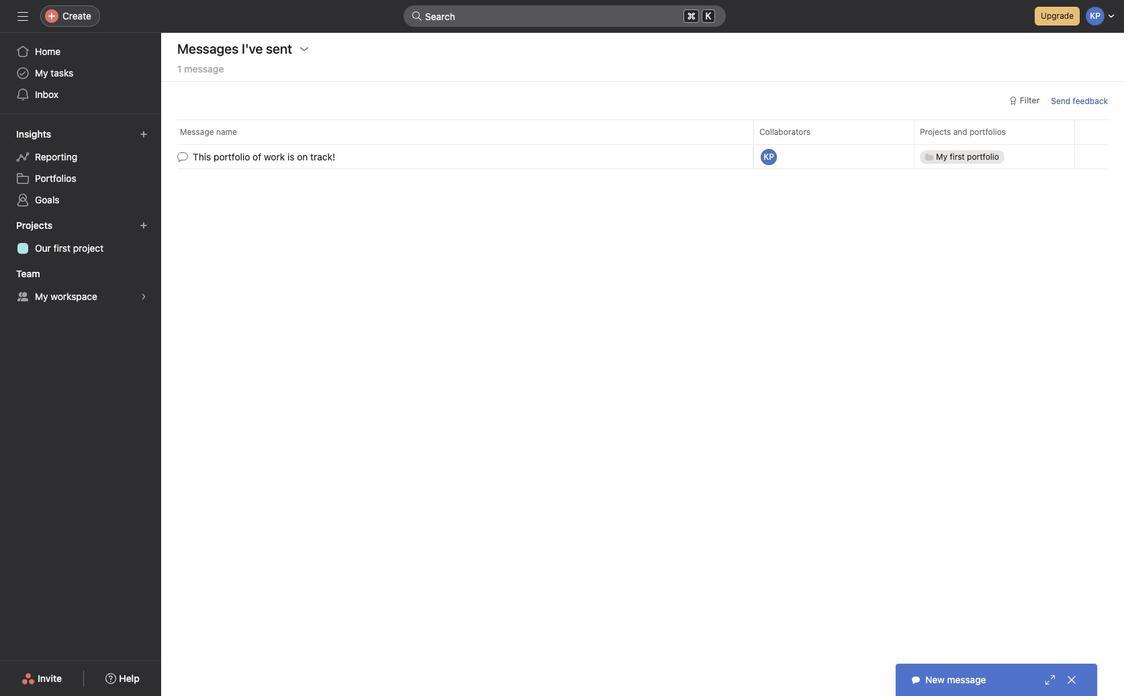 Task type: describe. For each thing, give the bounding box(es) containing it.
send
[[1052, 96, 1071, 106]]

k
[[706, 11, 712, 21]]

filter
[[1020, 95, 1040, 105]]

upgrade button
[[1035, 7, 1080, 26]]

name
[[216, 127, 237, 137]]

my for my tasks
[[35, 67, 48, 79]]

project
[[73, 243, 104, 254]]

insights element
[[0, 122, 161, 214]]

row containing message name
[[161, 120, 1125, 144]]

projects and portfolios column header
[[914, 120, 1079, 144]]

portfolios
[[970, 127, 1006, 137]]

track!
[[310, 151, 335, 163]]

team button
[[13, 265, 52, 284]]

actions image
[[299, 44, 310, 54]]

feedback
[[1073, 96, 1108, 106]]

my tasks link
[[8, 62, 153, 84]]

our first project link
[[8, 238, 153, 259]]

collaborators column header
[[754, 120, 918, 144]]

collaborators
[[760, 127, 811, 137]]

1 message button
[[177, 63, 224, 81]]

my for my workspace
[[35, 291, 48, 302]]

my workspace link
[[8, 286, 153, 308]]

projects and portfolios
[[920, 127, 1006, 137]]

portfolio
[[214, 151, 250, 163]]

this portfolio of work is on track! row
[[161, 143, 1125, 170]]

home
[[35, 46, 61, 57]]

projects for projects
[[16, 220, 53, 231]]

my workspace
[[35, 291, 97, 302]]

cell inside this portfolio of work is on track! row
[[914, 144, 1076, 169]]

messages
[[177, 41, 239, 56]]

help button
[[97, 667, 148, 691]]

1 message
[[177, 63, 224, 75]]

prominent image
[[412, 11, 423, 21]]

invite
[[38, 673, 62, 685]]

i've sent
[[242, 41, 292, 56]]

⌘
[[687, 10, 696, 21]]

upgrade
[[1041, 11, 1074, 21]]

create button
[[40, 5, 100, 27]]

Search tasks, projects, and more text field
[[404, 5, 726, 27]]

reporting
[[35, 151, 77, 163]]

new insights image
[[140, 130, 148, 138]]

my tasks
[[35, 67, 73, 79]]

message name column header
[[177, 120, 758, 144]]

portfolios link
[[8, 168, 153, 189]]

conversation name for this portfolio of work is on track! cell
[[161, 144, 754, 169]]

of
[[253, 151, 261, 163]]

insights
[[16, 128, 51, 140]]



Task type: locate. For each thing, give the bounding box(es) containing it.
send feedback
[[1052, 96, 1108, 106]]

projects button
[[13, 216, 65, 235]]

new message
[[926, 674, 987, 686]]

expand new message image
[[1045, 675, 1056, 686]]

cell
[[914, 144, 1076, 169]]

projects for projects and portfolios
[[920, 127, 951, 137]]

team
[[16, 268, 40, 279]]

inbox link
[[8, 84, 153, 105]]

projects inside popup button
[[16, 220, 53, 231]]

1 my from the top
[[35, 67, 48, 79]]

first
[[53, 243, 71, 254]]

help
[[119, 673, 140, 685]]

0 vertical spatial my
[[35, 67, 48, 79]]

filter button
[[1004, 91, 1046, 110]]

home link
[[8, 41, 153, 62]]

inbox
[[35, 89, 58, 100]]

projects
[[920, 127, 951, 137], [16, 220, 53, 231]]

teams element
[[0, 262, 161, 310]]

this
[[193, 151, 211, 163]]

None field
[[404, 5, 726, 27]]

create
[[62, 10, 91, 21]]

2 my from the top
[[35, 291, 48, 302]]

message
[[180, 127, 214, 137]]

my inside my workspace link
[[35, 291, 48, 302]]

0 vertical spatial projects
[[920, 127, 951, 137]]

hide sidebar image
[[17, 11, 28, 21]]

close image
[[1067, 675, 1078, 686]]

my down team "popup button"
[[35, 291, 48, 302]]

new project or portfolio image
[[140, 222, 148, 230]]

our
[[35, 243, 51, 254]]

my
[[35, 67, 48, 79], [35, 291, 48, 302]]

and
[[954, 127, 968, 137]]

tasks
[[51, 67, 73, 79]]

work
[[264, 151, 285, 163]]

goals
[[35, 194, 60, 206]]

on
[[297, 151, 308, 163]]

my left 'tasks'
[[35, 67, 48, 79]]

our first project
[[35, 243, 104, 254]]

0 horizontal spatial projects
[[16, 220, 53, 231]]

my inside my tasks link
[[35, 67, 48, 79]]

1 horizontal spatial projects
[[920, 127, 951, 137]]

invite button
[[13, 667, 71, 691]]

1
[[177, 63, 182, 75]]

global element
[[0, 33, 161, 114]]

send feedback link
[[1052, 94, 1108, 107]]

workspace
[[51, 291, 97, 302]]

portfolios
[[35, 173, 76, 184]]

message name
[[180, 127, 237, 137]]

1 vertical spatial projects
[[16, 220, 53, 231]]

this portfolio of work is on track!
[[193, 151, 335, 163]]

see details, my workspace image
[[140, 293, 148, 301]]

projects element
[[0, 214, 161, 262]]

message
[[184, 63, 224, 75]]

projects inside column header
[[920, 127, 951, 137]]

is
[[288, 151, 295, 163]]

projects left and
[[920, 127, 951, 137]]

reporting link
[[8, 146, 153, 168]]

row
[[161, 120, 1125, 144], [177, 144, 1108, 145]]

projects up our
[[16, 220, 53, 231]]

goals link
[[8, 189, 153, 211]]

messages i've sent
[[177, 41, 292, 56]]

1 vertical spatial my
[[35, 291, 48, 302]]



Task type: vqa. For each thing, say whether or not it's contained in the screenshot.
MY TASKS link
yes



